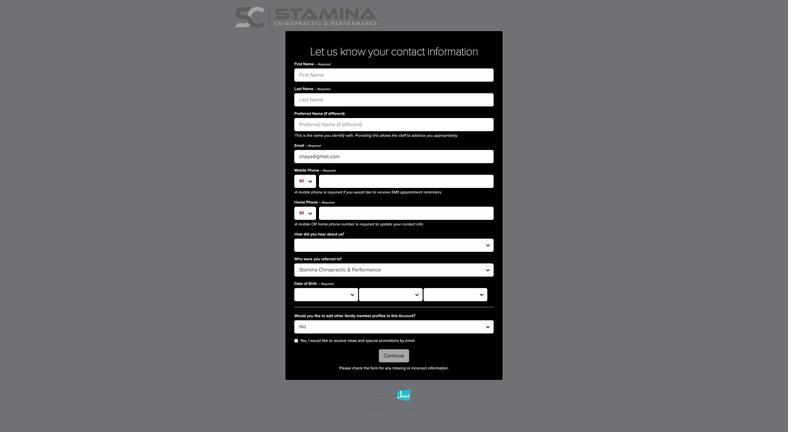 Task type: locate. For each thing, give the bounding box(es) containing it.
First Name text field
[[295, 69, 494, 82]]

None checkbox
[[295, 340, 298, 343]]

Preferred Name (if different) text field
[[295, 118, 494, 131]]

Last Name text field
[[295, 93, 494, 107]]

None telephone field
[[319, 175, 494, 188], [319, 207, 494, 220], [319, 175, 494, 188], [319, 207, 494, 220]]



Task type: vqa. For each thing, say whether or not it's contained in the screenshot.
Preferred Name (if different) "text box"
yes



Task type: describe. For each thing, give the bounding box(es) containing it.
stamina chiropractic & performance image
[[235, 6, 379, 28]]

Email Address email field
[[295, 150, 494, 163]]



